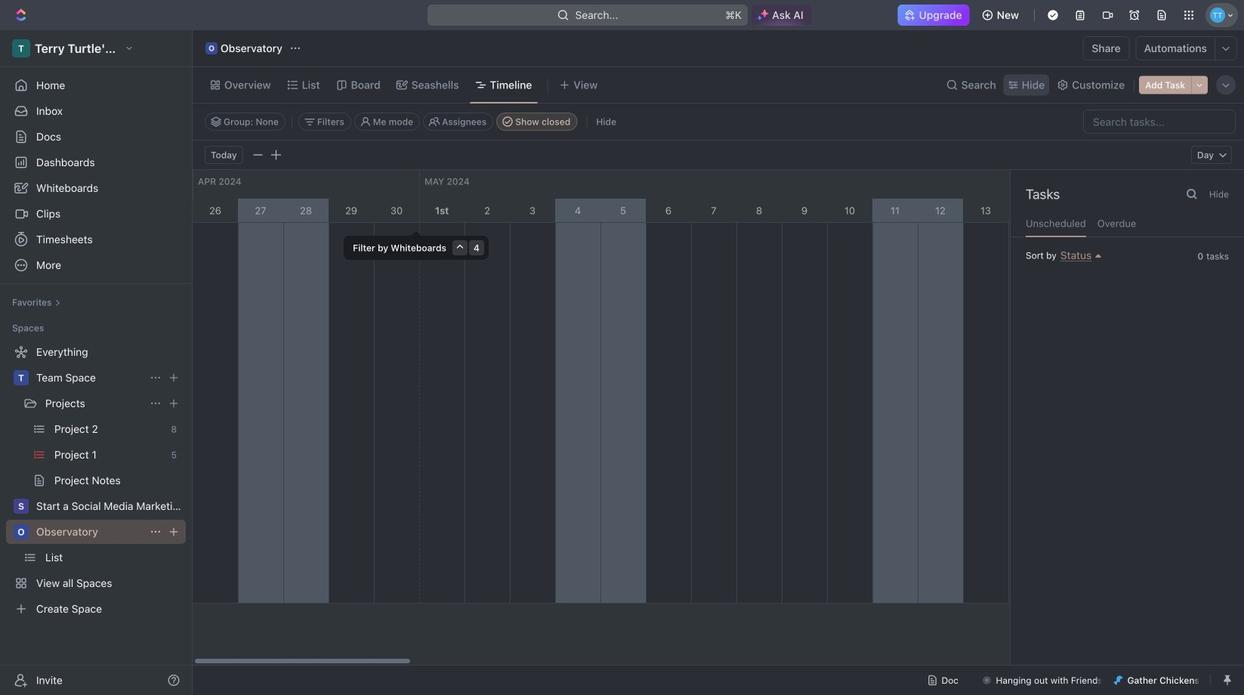 Task type: locate. For each thing, give the bounding box(es) containing it.
team space, , element
[[14, 370, 29, 385]]

drumstick bite image
[[1114, 676, 1123, 685]]

observatory, , element
[[206, 42, 218, 54], [14, 524, 29, 540]]

0 vertical spatial observatory, , element
[[206, 42, 218, 54]]

tree
[[6, 340, 186, 621]]

Search tasks... text field
[[1084, 110, 1236, 133]]

0 horizontal spatial observatory, , element
[[14, 524, 29, 540]]

start a social media marketing agency, , element
[[14, 499, 29, 514]]

1 vertical spatial observatory, , element
[[14, 524, 29, 540]]

terry turtle's workspace, , element
[[12, 39, 30, 57]]

sidebar navigation
[[0, 30, 196, 695]]

tree inside sidebar 'navigation'
[[6, 340, 186, 621]]



Task type: vqa. For each thing, say whether or not it's contained in the screenshot.
Project on the left of the page
no



Task type: describe. For each thing, give the bounding box(es) containing it.
1 horizontal spatial observatory, , element
[[206, 42, 218, 54]]

observatory, , element inside sidebar 'navigation'
[[14, 524, 29, 540]]



